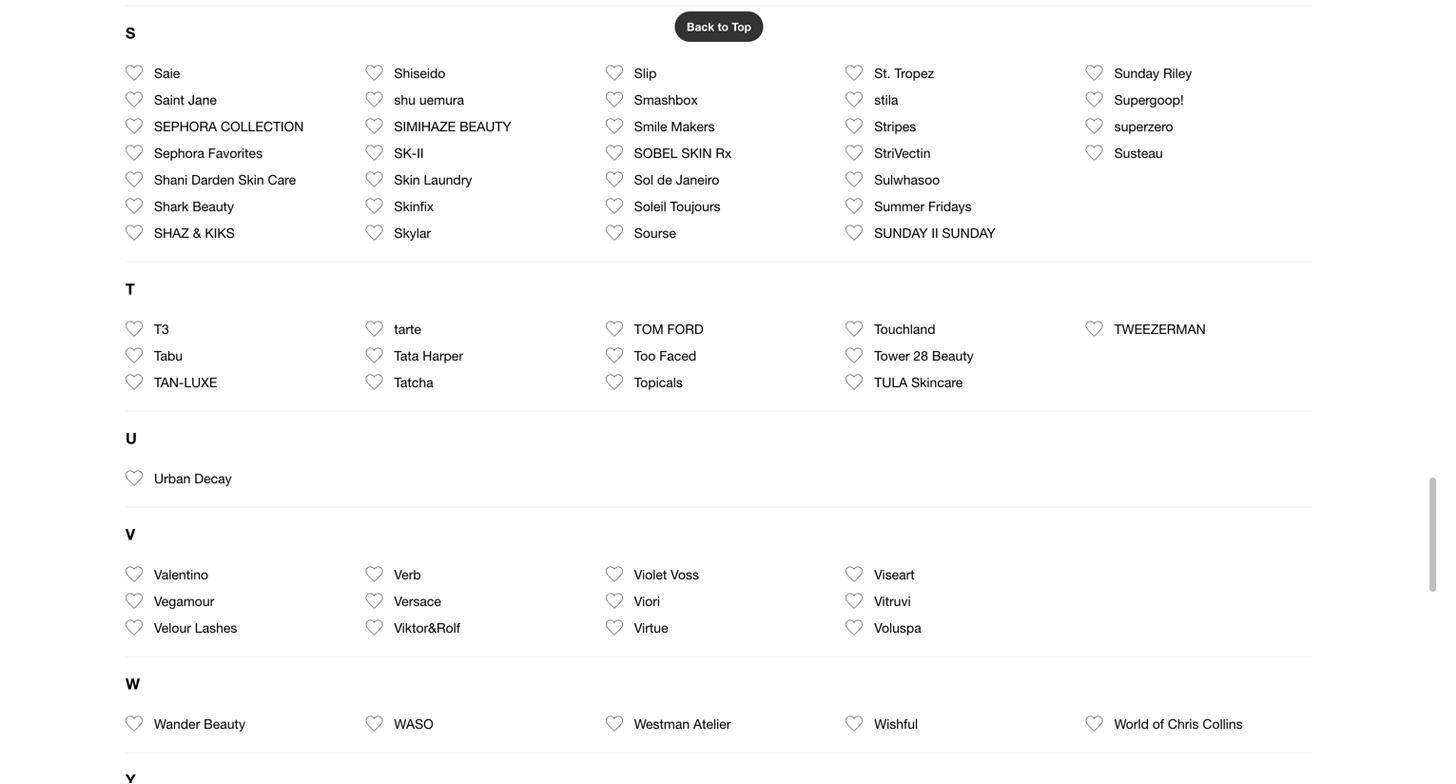 Task type: describe. For each thing, give the bounding box(es) containing it.
wander beauty link
[[154, 710, 245, 737]]

susteau
[[1115, 145, 1164, 161]]

sol de janeiro link
[[635, 166, 720, 193]]

skinfix link
[[394, 193, 434, 219]]

violet
[[635, 566, 667, 582]]

to
[[718, 20, 729, 33]]

viktor&rolf link
[[394, 614, 460, 641]]

luxe
[[184, 374, 217, 390]]

verb link
[[394, 561, 421, 588]]

velour lashes
[[154, 620, 237, 635]]

smashbox
[[635, 92, 698, 107]]

lashes
[[195, 620, 237, 635]]

skin
[[682, 145, 712, 161]]

too faced
[[635, 348, 697, 363]]

world of chris collins
[[1115, 716, 1243, 732]]

jane
[[188, 92, 217, 107]]

fridays
[[929, 198, 972, 214]]

rx
[[716, 145, 732, 161]]

beauty for shark beauty
[[192, 198, 234, 214]]

tan-luxe
[[154, 374, 217, 390]]

t3 link
[[154, 315, 169, 342]]

t3
[[154, 321, 169, 337]]

too faced link
[[635, 342, 697, 369]]

v
[[126, 525, 135, 543]]

sunday riley
[[1115, 65, 1193, 81]]

supergoop! link
[[1115, 86, 1184, 113]]

vitruvi link
[[875, 588, 911, 614]]

velour
[[154, 620, 191, 635]]

de
[[657, 172, 673, 187]]

summer fridays link
[[875, 193, 972, 219]]

st. tropez
[[875, 65, 935, 81]]

wander
[[154, 716, 200, 732]]

uemura
[[420, 92, 464, 107]]

sk-
[[394, 145, 417, 161]]

tatcha link
[[394, 369, 434, 395]]

shu uemura
[[394, 92, 464, 107]]

waso
[[394, 716, 434, 732]]

of
[[1153, 716, 1165, 732]]

laundry
[[424, 172, 472, 187]]

2 sunday from the left
[[943, 225, 996, 241]]

janeiro
[[676, 172, 720, 187]]

ii for sk-
[[417, 145, 424, 161]]

world of chris collins link
[[1115, 710, 1243, 737]]

supergoop!
[[1115, 92, 1184, 107]]

skin inside 'link'
[[238, 172, 264, 187]]

viktor&rolf
[[394, 620, 460, 635]]

beauty for wander beauty
[[204, 716, 245, 732]]

favorites
[[208, 145, 263, 161]]

violet voss link
[[635, 561, 699, 588]]

tweezerman
[[1115, 321, 1206, 337]]

tarte
[[394, 321, 422, 337]]

skincare
[[912, 374, 963, 390]]

skinfix
[[394, 198, 434, 214]]

sk-ii link
[[394, 139, 424, 166]]

saie
[[154, 65, 180, 81]]

virtue link
[[635, 614, 669, 641]]

ii for sunday
[[932, 225, 939, 241]]

chris
[[1168, 716, 1200, 732]]

sephora favorites
[[154, 145, 263, 161]]

urban decay link
[[154, 465, 232, 492]]

tom ford link
[[635, 315, 704, 342]]

sulwhasoo
[[875, 172, 940, 187]]

sobel skin rx
[[635, 145, 732, 161]]

stripes
[[875, 118, 917, 134]]

westman atelier
[[635, 716, 731, 732]]

too
[[635, 348, 656, 363]]

virtue
[[635, 620, 669, 635]]

tata harper
[[394, 348, 463, 363]]

tata
[[394, 348, 419, 363]]

shaz & kiks
[[154, 225, 235, 241]]

vegamour
[[154, 593, 214, 609]]

simihaze
[[394, 118, 456, 134]]

top
[[732, 20, 752, 33]]

1 sunday from the left
[[875, 225, 928, 241]]

faced
[[660, 348, 697, 363]]

tom ford
[[635, 321, 704, 337]]



Task type: locate. For each thing, give the bounding box(es) containing it.
touchland link
[[875, 315, 936, 342]]

stila
[[875, 92, 899, 107]]

ford
[[668, 321, 704, 337]]

beauty inside shark beauty link
[[192, 198, 234, 214]]

skylar link
[[394, 219, 431, 246]]

tan-
[[154, 374, 184, 390]]

sunday down 'fridays'
[[943, 225, 996, 241]]

velour lashes link
[[154, 614, 237, 641]]

tower 28 beauty
[[875, 348, 974, 363]]

viseart link
[[875, 561, 915, 588]]

tom
[[635, 321, 664, 337]]

saint jane link
[[154, 86, 217, 113]]

shaz
[[154, 225, 189, 241]]

sephora collection link
[[154, 113, 304, 139]]

sephora favorites link
[[154, 139, 263, 166]]

sulwhasoo link
[[875, 166, 940, 193]]

smile
[[635, 118, 668, 134]]

tula
[[875, 374, 908, 390]]

1 horizontal spatial sunday
[[943, 225, 996, 241]]

smile makers link
[[635, 113, 715, 139]]

tower 28 beauty link
[[875, 342, 974, 369]]

&
[[193, 225, 201, 241]]

skin left care
[[238, 172, 264, 187]]

stila link
[[875, 86, 899, 113]]

care
[[268, 172, 296, 187]]

waso link
[[394, 710, 434, 737]]

skin down 'sk-'
[[394, 172, 420, 187]]

skin
[[238, 172, 264, 187], [394, 172, 420, 187]]

ii down summer fridays link
[[932, 225, 939, 241]]

0 vertical spatial beauty
[[192, 198, 234, 214]]

versace link
[[394, 588, 441, 614]]

0 horizontal spatial sunday
[[875, 225, 928, 241]]

collection
[[221, 118, 304, 134]]

viori
[[635, 593, 660, 609]]

superzero link
[[1115, 113, 1174, 139]]

valentino
[[154, 566, 208, 582]]

tula skincare link
[[875, 369, 963, 395]]

urban
[[154, 470, 191, 486]]

wander beauty
[[154, 716, 245, 732]]

w
[[126, 675, 140, 693]]

westman
[[635, 716, 690, 732]]

verb
[[394, 566, 421, 582]]

ii down simihaze
[[417, 145, 424, 161]]

summer
[[875, 198, 925, 214]]

makers
[[671, 118, 715, 134]]

saint jane
[[154, 92, 217, 107]]

shani
[[154, 172, 188, 187]]

beauty right "wander"
[[204, 716, 245, 732]]

stripes link
[[875, 113, 917, 139]]

tabu link
[[154, 342, 183, 369]]

0 horizontal spatial skin
[[238, 172, 264, 187]]

0 horizontal spatial ii
[[417, 145, 424, 161]]

world
[[1115, 716, 1149, 732]]

strivectin link
[[875, 139, 931, 166]]

beauty inside "tower 28 beauty" link
[[932, 348, 974, 363]]

1 skin from the left
[[238, 172, 264, 187]]

wishful link
[[875, 710, 918, 737]]

simihaze beauty
[[394, 118, 512, 134]]

beauty down darden
[[192, 198, 234, 214]]

tweezerman link
[[1115, 315, 1206, 342]]

1 vertical spatial beauty
[[932, 348, 974, 363]]

shaz & kiks link
[[154, 219, 235, 246]]

1 vertical spatial ii
[[932, 225, 939, 241]]

beauty
[[460, 118, 512, 134]]

tarte link
[[394, 315, 422, 342]]

sunday ii sunday
[[875, 225, 996, 241]]

touchland
[[875, 321, 936, 337]]

sol de janeiro
[[635, 172, 720, 187]]

sephora
[[154, 145, 205, 161]]

beauty up skincare
[[932, 348, 974, 363]]

skylar
[[394, 225, 431, 241]]

sunday riley link
[[1115, 59, 1193, 86]]

tatcha
[[394, 374, 434, 390]]

sunday down summer
[[875, 225, 928, 241]]

toujours
[[671, 198, 721, 214]]

summer fridays
[[875, 198, 972, 214]]

violet voss
[[635, 566, 699, 582]]

susteau link
[[1115, 139, 1164, 166]]

sobel
[[635, 145, 678, 161]]

soleil
[[635, 198, 667, 214]]

28
[[914, 348, 929, 363]]

saint
[[154, 92, 185, 107]]

westman atelier link
[[635, 710, 731, 737]]

wishful
[[875, 716, 918, 732]]

0 vertical spatial ii
[[417, 145, 424, 161]]

sephora
[[154, 118, 217, 134]]

decay
[[194, 470, 232, 486]]

t
[[126, 280, 135, 298]]

2 skin from the left
[[394, 172, 420, 187]]

tropez
[[895, 65, 935, 81]]

beauty inside wander beauty link
[[204, 716, 245, 732]]

topicals
[[635, 374, 683, 390]]

st. tropez link
[[875, 59, 935, 86]]

smile makers
[[635, 118, 715, 134]]

sunday ii sunday link
[[875, 219, 996, 246]]

skin laundry link
[[394, 166, 472, 193]]

sobel skin rx link
[[635, 139, 732, 166]]

kiks
[[205, 225, 235, 241]]

1 horizontal spatial skin
[[394, 172, 420, 187]]

2 vertical spatial beauty
[[204, 716, 245, 732]]

1 horizontal spatial ii
[[932, 225, 939, 241]]



Task type: vqa. For each thing, say whether or not it's contained in the screenshot.
Shiseido link
yes



